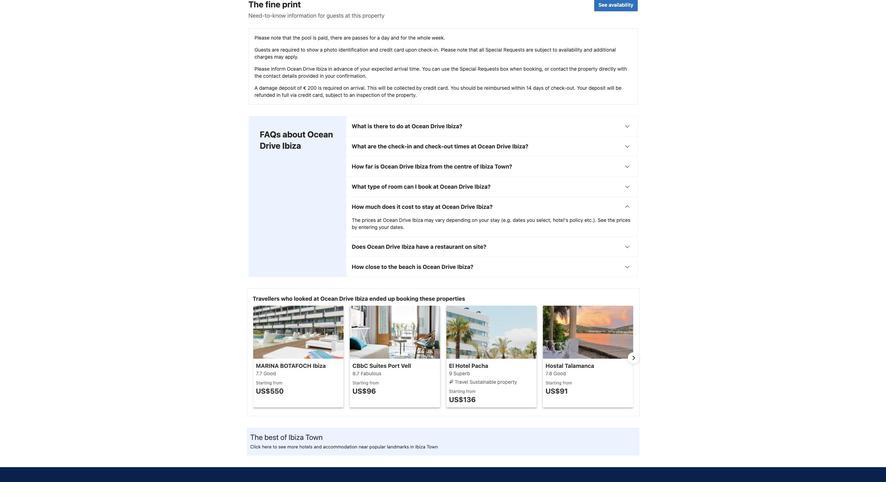Task type: vqa. For each thing, say whether or not it's contained in the screenshot.
cardume at the bottom left of the page
no



Task type: describe. For each thing, give the bounding box(es) containing it.
check- inside a damage deposit of € 200 is required on arrival. this will be collected by credit card. you should be reimbursed within 14 days of check-out. your deposit will be refunded in full via credit card, subject to an inspection of the property.
[[551, 85, 567, 91]]

1 horizontal spatial town
[[427, 444, 438, 450]]

details
[[282, 73, 297, 79]]

starting for us$136
[[449, 389, 465, 394]]

in left advance
[[328, 66, 332, 72]]

us$550
[[256, 387, 284, 395]]

landmarks
[[387, 444, 409, 450]]

a
[[255, 85, 258, 91]]

2 deposit from the left
[[589, 85, 606, 91]]

in right provided
[[320, 73, 324, 79]]

starting from us$96
[[353, 381, 379, 395]]

on for arrival.
[[343, 85, 349, 91]]

2 be from the left
[[477, 85, 483, 91]]

how for how much does it cost to stay at ocean drive ibiza?
[[352, 204, 364, 210]]

via
[[290, 92, 297, 98]]

check- down do
[[388, 143, 407, 150]]

starting for us$550
[[256, 381, 272, 386]]

from for us$96
[[370, 381, 379, 386]]

in.
[[434, 47, 440, 53]]

entering
[[359, 224, 378, 230]]

stay inside the prices at ocean drive ibiza may vary depending on your stay (e.g. dates you select, hotel's policy etc.). see the prices by entering your dates.
[[490, 217, 500, 223]]

drive up depending
[[461, 204, 475, 210]]

cost
[[402, 204, 414, 210]]

of inside how far is ocean drive ibiza from the centre of ibiza town? dropdown button
[[473, 163, 479, 170]]

0 vertical spatial town
[[306, 433, 323, 442]]

ended
[[369, 296, 387, 302]]

additional
[[594, 47, 616, 53]]

7.8 good
[[546, 371, 566, 377]]

special inside guests are required to show a photo identification and credit card upon check-in. please note that all special requests are subject to availability and additional charges may apply.
[[486, 47, 502, 53]]

guests
[[327, 12, 344, 19]]

what type of room can i book at ocean drive ibiza?
[[352, 184, 491, 190]]

1 prices from the left
[[362, 217, 376, 223]]

does
[[382, 204, 395, 210]]

here
[[262, 444, 272, 450]]

ibiza up what type of room can i book at ocean drive ibiza?
[[415, 163, 428, 170]]

suites
[[369, 363, 387, 369]]

at up vary
[[435, 204, 441, 210]]

drive inside faqs about ocean drive ibiza
[[260, 141, 280, 151]]

travellers
[[253, 296, 280, 302]]

you inside a damage deposit of € 200 is required on arrival. this will be collected by credit card. you should be reimbursed within 14 days of check-out. your deposit will be refunded in full via credit card, subject to an inspection of the property.
[[451, 85, 459, 91]]

talamanca
[[565, 363, 594, 369]]

stay inside dropdown button
[[422, 204, 434, 210]]

hotel's
[[553, 217, 568, 223]]

of left the € 200
[[297, 85, 302, 91]]

ocean inside please inform ocean drive ibiza in advance of your expected arrival time. you can use the special requests box when booking, or contact the property directly with the contact details provided in your confirmation.
[[287, 66, 302, 72]]

is for € 200
[[318, 85, 322, 91]]

do
[[396, 123, 403, 129]]

please inform ocean drive ibiza in advance of your expected arrival time. you can use the special requests box when booking, or contact the property directly with the contact details provided in your confirmation.
[[255, 66, 627, 79]]

time.
[[409, 66, 421, 72]]

ibiza inside marina botafoch ibiza 7.7 good
[[313, 363, 326, 369]]

town?
[[495, 163, 512, 170]]

please for expected
[[255, 66, 270, 72]]

dates
[[513, 217, 525, 223]]

to inside dropdown button
[[415, 204, 421, 210]]

9 superb
[[449, 371, 470, 377]]

collected
[[394, 85, 415, 91]]

may inside the prices at ocean drive ibiza may vary depending on your stay (e.g. dates you select, hotel's policy etc.). see the prices by entering your dates.
[[424, 217, 434, 223]]

ibiza? inside "dropdown button"
[[446, 123, 462, 129]]

from for us$91
[[563, 381, 572, 386]]

botafoch
[[280, 363, 311, 369]]

at right looked
[[314, 296, 319, 302]]

the right use
[[451, 66, 458, 72]]

0 vertical spatial there
[[330, 35, 342, 41]]

a for required
[[320, 47, 323, 53]]

an
[[350, 92, 355, 98]]

on for site?
[[465, 244, 472, 250]]

drive down centre
[[459, 184, 473, 190]]

to-
[[265, 12, 272, 19]]

about
[[283, 129, 306, 139]]

ibiza inside the prices at ocean drive ibiza may vary depending on your stay (e.g. dates you select, hotel's policy etc.). see the prices by entering your dates.
[[412, 217, 423, 223]]

your down advance
[[325, 73, 335, 79]]

to inside 'the best of ibiza town click here to see more hotels and accommodation near popular landmarks in ibiza town'
[[273, 444, 277, 450]]

ocean right far
[[380, 163, 398, 170]]

a for drive
[[430, 244, 434, 250]]

the left whole
[[408, 35, 416, 41]]

use
[[442, 66, 450, 72]]

starting from us$91
[[546, 381, 572, 395]]

best
[[265, 433, 279, 442]]

starting from us$550
[[256, 381, 284, 395]]

vell
[[401, 363, 411, 369]]

drive inside "dropdown button"
[[430, 123, 445, 129]]

the down what is there to do at ocean drive ibiza?
[[378, 143, 387, 150]]

hostal talamanca 7.8 good
[[546, 363, 594, 377]]

your
[[577, 85, 587, 91]]

at inside "dropdown button"
[[405, 123, 410, 129]]

expected
[[372, 66, 393, 72]]

0 vertical spatial note
[[271, 35, 281, 41]]

availability inside guests are required to show a photo identification and credit card upon check-in. please note that all special requests are subject to availability and additional charges may apply.
[[559, 47, 582, 53]]

the inside the prices at ocean drive ibiza may vary depending on your stay (e.g. dates you select, hotel's policy etc.). see the prices by entering your dates.
[[608, 217, 615, 223]]

ocean inside faqs about ocean drive ibiza
[[307, 129, 333, 139]]

2 will from the left
[[607, 85, 614, 91]]

how much does it cost to stay at ocean drive ibiza?
[[352, 204, 493, 210]]

box
[[500, 66, 509, 72]]

at inside the prices at ocean drive ibiza may vary depending on your stay (e.g. dates you select, hotel's policy etc.). see the prices by entering your dates.
[[377, 217, 382, 223]]

what type of room can i book at ocean drive ibiza? button
[[346, 177, 637, 197]]

within
[[511, 85, 525, 91]]

0 vertical spatial that
[[282, 35, 291, 41]]

what is there to do at ocean drive ibiza?
[[352, 123, 462, 129]]

type
[[368, 184, 380, 190]]

see availability
[[599, 2, 633, 8]]

accommodation
[[323, 444, 357, 450]]

refunded
[[255, 92, 275, 98]]

hotel
[[455, 363, 470, 369]]

at right times
[[471, 143, 476, 150]]

and inside dropdown button
[[413, 143, 424, 150]]

charges
[[255, 54, 273, 60]]

book
[[418, 184, 432, 190]]

please for passes
[[255, 35, 270, 41]]

beach
[[399, 264, 415, 270]]

cbbc
[[353, 363, 368, 369]]

are left passes
[[344, 35, 351, 41]]

pool
[[302, 35, 311, 41]]

1 horizontal spatial a
[[377, 35, 380, 41]]

the left centre
[[444, 163, 453, 170]]

of right inspection
[[381, 92, 386, 98]]

marina
[[256, 363, 279, 369]]

your up confirmation.
[[360, 66, 370, 72]]

8.7 fabulous
[[353, 371, 381, 377]]

(e.g.
[[501, 217, 511, 223]]

subject inside a damage deposit of € 200 is required on arrival. this will be collected by credit card. you should be reimbursed within 14 days of check-out. your deposit will be refunded in full via credit card, subject to an inspection of the property.
[[325, 92, 342, 98]]

check- inside guests are required to show a photo identification and credit card upon check-in. please note that all special requests are subject to availability and additional charges may apply.
[[418, 47, 434, 53]]

2 horizontal spatial credit
[[423, 85, 436, 91]]

the inside dropdown button
[[388, 264, 397, 270]]

to inside a damage deposit of € 200 is required on arrival. this will be collected by credit card. you should be reimbursed within 14 days of check-out. your deposit will be refunded in full via credit card, subject to an inspection of the property.
[[344, 92, 348, 98]]

it
[[397, 204, 401, 210]]

at left this
[[345, 12, 350, 19]]

2 vertical spatial property
[[498, 379, 517, 385]]

hotels
[[299, 444, 313, 450]]

ibiza up the more
[[289, 433, 304, 442]]

required inside a damage deposit of € 200 is required on arrival. this will be collected by credit card. you should be reimbursed within 14 days of check-out. your deposit will be refunded in full via credit card, subject to an inspection of the property.
[[323, 85, 342, 91]]

ocean right book
[[440, 184, 457, 190]]

el
[[449, 363, 454, 369]]

the up a
[[255, 73, 262, 79]]

how far is ocean drive ibiza from the centre of ibiza town?
[[352, 163, 512, 170]]

drive up room
[[399, 163, 414, 170]]

ibiza? up how far is ocean drive ibiza from the centre of ibiza town? dropdown button
[[512, 143, 528, 150]]

arrival.
[[350, 85, 366, 91]]

near
[[359, 444, 368, 450]]

room
[[388, 184, 403, 190]]

pacha
[[472, 363, 488, 369]]

ibiza left ended
[[355, 296, 368, 302]]

and right day
[[391, 35, 399, 41]]

accordion control element
[[346, 116, 638, 277]]

us$91
[[546, 387, 568, 395]]

0 vertical spatial contact
[[551, 66, 568, 72]]

in inside a damage deposit of € 200 is required on arrival. this will be collected by credit card. you should be reimbursed within 14 days of check-out. your deposit will be refunded in full via credit card, subject to an inspection of the property.
[[277, 92, 281, 98]]

can inside please inform ocean drive ibiza in advance of your expected arrival time. you can use the special requests box when booking, or contact the property directly with the contact details provided in your confirmation.
[[432, 66, 440, 72]]

starting from us$136
[[449, 389, 476, 404]]

booking
[[396, 296, 418, 302]]

reimbursed
[[484, 85, 510, 91]]

ocean right looked
[[320, 296, 338, 302]]

guests
[[255, 47, 271, 53]]

cbbc suites port vell 8.7 fabulous
[[353, 363, 411, 377]]

properties
[[436, 296, 465, 302]]

hostal
[[546, 363, 563, 369]]

this
[[352, 12, 361, 19]]

see
[[278, 444, 286, 450]]

property.
[[396, 92, 417, 98]]

to inside dropdown button
[[381, 264, 387, 270]]

check- up how far is ocean drive ibiza from the centre of ibiza town?
[[425, 143, 444, 150]]

days
[[533, 85, 544, 91]]

of right "days"
[[545, 85, 550, 91]]



Task type: locate. For each thing, give the bounding box(es) containing it.
ibiza? up 'how much does it cost to stay at ocean drive ibiza?' dropdown button
[[475, 184, 491, 190]]

0 vertical spatial stay
[[422, 204, 434, 210]]

town right "landmarks"
[[427, 444, 438, 450]]

1 vertical spatial availability
[[559, 47, 582, 53]]

be down with
[[616, 85, 621, 91]]

your
[[360, 66, 370, 72], [325, 73, 335, 79], [479, 217, 489, 223], [379, 224, 389, 230]]

from down 8.7 fabulous
[[370, 381, 379, 386]]

on inside the prices at ocean drive ibiza may vary depending on your stay (e.g. dates you select, hotel's policy etc.). see the prices by entering your dates.
[[472, 217, 478, 223]]

1 vertical spatial a
[[320, 47, 323, 53]]

1 horizontal spatial you
[[451, 85, 459, 91]]

1 horizontal spatial that
[[469, 47, 478, 53]]

for left guests
[[318, 12, 325, 19]]

1 horizontal spatial availability
[[609, 2, 633, 8]]

drive inside the prices at ocean drive ibiza may vary depending on your stay (e.g. dates you select, hotel's policy etc.). see the prices by entering your dates.
[[399, 217, 411, 223]]

starting inside starting from us$550
[[256, 381, 272, 386]]

more
[[287, 444, 298, 450]]

ibiza left town?
[[480, 163, 493, 170]]

there inside "dropdown button"
[[374, 123, 388, 129]]

inform
[[271, 66, 286, 72]]

and down what is there to do at ocean drive ibiza?
[[413, 143, 424, 150]]

1 horizontal spatial special
[[486, 47, 502, 53]]

0 horizontal spatial a
[[320, 47, 323, 53]]

stay left the (e.g.
[[490, 217, 500, 223]]

special inside please inform ocean drive ibiza in advance of your expected arrival time. you can use the special requests box when booking, or contact the property directly with the contact details provided in your confirmation.
[[460, 66, 476, 72]]

availability inside 'button'
[[609, 2, 633, 8]]

1 horizontal spatial there
[[374, 123, 388, 129]]

the left pool
[[293, 35, 300, 41]]

on inside a damage deposit of € 200 is required on arrival. this will be collected by credit card. you should be reimbursed within 14 days of check-out. your deposit will be refunded in full via credit card, subject to an inspection of the property.
[[343, 85, 349, 91]]

what for what are the check-in and check-out times at ocean drive ibiza?
[[352, 143, 366, 150]]

2 horizontal spatial a
[[430, 244, 434, 250]]

the left the beach
[[388, 264, 397, 270]]

drive down dates.
[[386, 244, 400, 250]]

ibiza inside dropdown button
[[402, 244, 415, 250]]

0 horizontal spatial subject
[[325, 92, 342, 98]]

0 vertical spatial required
[[280, 47, 299, 53]]

1 vertical spatial required
[[323, 85, 342, 91]]

1 vertical spatial you
[[451, 85, 459, 91]]

is for beach
[[417, 264, 421, 270]]

requests up when
[[504, 47, 525, 53]]

on right depending
[[472, 217, 478, 223]]

ibiza right "landmarks"
[[415, 444, 425, 450]]

the inside the prices at ocean drive ibiza may vary depending on your stay (e.g. dates you select, hotel's policy etc.). see the prices by entering your dates.
[[352, 217, 361, 223]]

please inside please inform ocean drive ibiza in advance of your expected arrival time. you can use the special requests box when booking, or contact the property directly with the contact details provided in your confirmation.
[[255, 66, 270, 72]]

is right pool
[[313, 35, 317, 41]]

of
[[354, 66, 359, 72], [297, 85, 302, 91], [545, 85, 550, 91], [381, 92, 386, 98], [473, 163, 479, 170], [381, 184, 387, 190], [280, 433, 287, 442]]

2 vertical spatial on
[[465, 244, 472, 250]]

2 prices from the left
[[616, 217, 630, 223]]

required up card,
[[323, 85, 342, 91]]

from inside dropdown button
[[429, 163, 442, 170]]

0 horizontal spatial town
[[306, 433, 323, 442]]

0 horizontal spatial prices
[[362, 217, 376, 223]]

1 horizontal spatial requests
[[504, 47, 525, 53]]

photo
[[324, 47, 337, 53]]

what for what is there to do at ocean drive ibiza?
[[352, 123, 366, 129]]

apply.
[[285, 54, 298, 60]]

a inside does ocean drive ibiza have a restaurant on site? dropdown button
[[430, 244, 434, 250]]

ibiza inside please inform ocean drive ibiza in advance of your expected arrival time. you can use the special requests box when booking, or contact the property directly with the contact details provided in your confirmation.
[[316, 66, 327, 72]]

ibiza? up the prices at ocean drive ibiza may vary depending on your stay (e.g. dates you select, hotel's policy etc.). see the prices by entering your dates.
[[476, 204, 493, 210]]

may inside guests are required to show a photo identification and credit card upon check-in. please note that all special requests are subject to availability and additional charges may apply.
[[274, 54, 284, 60]]

us$96
[[353, 387, 376, 395]]

starting up us$91
[[546, 381, 562, 386]]

0 horizontal spatial deposit
[[279, 85, 296, 91]]

is for pool
[[313, 35, 317, 41]]

check- right "days"
[[551, 85, 567, 91]]

1 horizontal spatial by
[[416, 85, 422, 91]]

of right centre
[[473, 163, 479, 170]]

can
[[432, 66, 440, 72], [404, 184, 414, 190]]

please inside guests are required to show a photo identification and credit card upon check-in. please note that all special requests are subject to availability and additional charges may apply.
[[441, 47, 456, 53]]

ocean up how far is ocean drive ibiza from the centre of ibiza town? dropdown button
[[478, 143, 495, 150]]

your down 'how much does it cost to stay at ocean drive ibiza?' dropdown button
[[479, 217, 489, 223]]

sustainable
[[470, 379, 496, 385]]

the for prices
[[352, 217, 361, 223]]

starting down 7.7 good
[[256, 381, 272, 386]]

ocean up depending
[[442, 204, 459, 210]]

from up us$136
[[466, 389, 475, 394]]

may up inform
[[274, 54, 284, 60]]

is right far
[[374, 163, 379, 170]]

faqs
[[260, 129, 281, 139]]

1 horizontal spatial contact
[[551, 66, 568, 72]]

0 vertical spatial requests
[[504, 47, 525, 53]]

is inside a damage deposit of € 200 is required on arrival. this will be collected by credit card. you should be reimbursed within 14 days of check-out. your deposit will be refunded in full via credit card, subject to an inspection of the property.
[[318, 85, 322, 91]]

1 vertical spatial may
[[424, 217, 434, 223]]

ibiza inside faqs about ocean drive ibiza
[[282, 141, 301, 151]]

is inside how close to the beach is ocean drive ibiza? dropdown button
[[417, 264, 421, 270]]

starting for us$96
[[353, 381, 368, 386]]

3 how from the top
[[352, 264, 364, 270]]

credit
[[379, 47, 393, 53], [423, 85, 436, 91], [298, 92, 311, 98]]

requests left box
[[478, 66, 499, 72]]

1 vertical spatial on
[[472, 217, 478, 223]]

provided
[[298, 73, 318, 79]]

is up card,
[[318, 85, 322, 91]]

click
[[250, 444, 261, 450]]

1 vertical spatial contact
[[263, 73, 281, 79]]

in inside 'the best of ibiza town click here to see more hotels and accommodation near popular landmarks in ibiza town'
[[410, 444, 414, 450]]

from inside starting from us$91
[[563, 381, 572, 386]]

starting up the us$96
[[353, 381, 368, 386]]

ocean right the does
[[367, 244, 385, 250]]

from for us$136
[[466, 389, 475, 394]]

deposit up full
[[279, 85, 296, 91]]

0 horizontal spatial required
[[280, 47, 299, 53]]

credit inside guests are required to show a photo identification and credit card upon check-in. please note that all special requests are subject to availability and additional charges may apply.
[[379, 47, 393, 53]]

1 horizontal spatial may
[[424, 217, 434, 223]]

1 horizontal spatial stay
[[490, 217, 500, 223]]

from inside starting from us$96
[[370, 381, 379, 386]]

does
[[352, 244, 366, 250]]

at right do
[[405, 123, 410, 129]]

drive up what are the check-in and check-out times at ocean drive ibiza?
[[430, 123, 445, 129]]

1 vertical spatial property
[[578, 66, 598, 72]]

are up booking,
[[526, 47, 533, 53]]

0 horizontal spatial requests
[[478, 66, 499, 72]]

1 horizontal spatial the
[[352, 217, 361, 223]]

faqs about ocean drive ibiza
[[260, 129, 333, 151]]

1 vertical spatial there
[[374, 123, 388, 129]]

ibiza
[[316, 66, 327, 72], [282, 141, 301, 151], [415, 163, 428, 170], [480, 163, 493, 170], [412, 217, 423, 223], [402, 244, 415, 250], [355, 296, 368, 302], [313, 363, 326, 369], [289, 433, 304, 442], [415, 444, 425, 450]]

port
[[388, 363, 400, 369]]

are
[[344, 35, 351, 41], [272, 47, 279, 53], [526, 47, 533, 53], [368, 143, 376, 150]]

of inside 'the best of ibiza town click here to see more hotels and accommodation near popular landmarks in ibiza town'
[[280, 433, 287, 442]]

inspection
[[356, 92, 380, 98]]

this
[[367, 85, 377, 91]]

is inside what is there to do at ocean drive ibiza? "dropdown button"
[[368, 123, 372, 129]]

0 vertical spatial you
[[422, 66, 431, 72]]

what are the check-in and check-out times at ocean drive ibiza?
[[352, 143, 528, 150]]

ocean up dates.
[[383, 217, 398, 223]]

you
[[422, 66, 431, 72], [451, 85, 459, 91]]

from down what are the check-in and check-out times at ocean drive ibiza?
[[429, 163, 442, 170]]

ocean right about
[[307, 129, 333, 139]]

ocean down have
[[423, 264, 440, 270]]

show
[[307, 47, 319, 53]]

subject inside guests are required to show a photo identification and credit card upon check-in. please note that all special requests are subject to availability and additional charges may apply.
[[535, 47, 551, 53]]

what are the check-in and check-out times at ocean drive ibiza? button
[[346, 137, 637, 156]]

1 vertical spatial credit
[[423, 85, 436, 91]]

0 horizontal spatial be
[[387, 85, 393, 91]]

2 vertical spatial please
[[255, 66, 270, 72]]

what up far
[[352, 143, 366, 150]]

select,
[[536, 217, 552, 223]]

a
[[377, 35, 380, 41], [320, 47, 323, 53], [430, 244, 434, 250]]

passes
[[352, 35, 368, 41]]

is right the beach
[[417, 264, 421, 270]]

know
[[272, 12, 286, 19]]

starting inside starting from us$96
[[353, 381, 368, 386]]

from
[[429, 163, 442, 170], [273, 381, 282, 386], [370, 381, 379, 386], [563, 381, 572, 386], [466, 389, 475, 394]]

1 horizontal spatial be
[[477, 85, 483, 91]]

subject up or
[[535, 47, 551, 53]]

1 vertical spatial that
[[469, 47, 478, 53]]

0 horizontal spatial can
[[404, 184, 414, 190]]

by inside the prices at ocean drive ibiza may vary depending on your stay (e.g. dates you select, hotel's policy etc.). see the prices by entering your dates.
[[352, 224, 357, 230]]

1 horizontal spatial prices
[[616, 217, 630, 223]]

the prices at ocean drive ibiza may vary depending on your stay (e.g. dates you select, hotel's policy etc.). see the prices by entering your dates.
[[352, 217, 630, 230]]

full
[[282, 92, 289, 98]]

region
[[247, 306, 639, 411]]

1 what from the top
[[352, 123, 366, 129]]

the up out.
[[569, 66, 577, 72]]

0 vertical spatial a
[[377, 35, 380, 41]]

0 vertical spatial credit
[[379, 47, 393, 53]]

directly
[[599, 66, 616, 72]]

1 vertical spatial special
[[460, 66, 476, 72]]

2 vertical spatial what
[[352, 184, 366, 190]]

required
[[280, 47, 299, 53], [323, 85, 342, 91]]

of up confirmation.
[[354, 66, 359, 72]]

from for us$550
[[273, 381, 282, 386]]

is left do
[[368, 123, 372, 129]]

are up far
[[368, 143, 376, 150]]

the up entering
[[352, 217, 361, 223]]

availability
[[609, 2, 633, 8], [559, 47, 582, 53]]

is inside how far is ocean drive ibiza from the centre of ibiza town? dropdown button
[[374, 163, 379, 170]]

0 vertical spatial can
[[432, 66, 440, 72]]

the inside 'the best of ibiza town click here to see more hotels and accommodation near popular landmarks in ibiza town'
[[250, 433, 263, 442]]

by
[[416, 85, 422, 91], [352, 224, 357, 230]]

you inside please inform ocean drive ibiza in advance of your expected arrival time. you can use the special requests box when booking, or contact the property directly with the contact details provided in your confirmation.
[[422, 66, 431, 72]]

1 vertical spatial requests
[[478, 66, 499, 72]]

on inside does ocean drive ibiza have a restaurant on site? dropdown button
[[465, 244, 472, 250]]

0 vertical spatial by
[[416, 85, 422, 91]]

all
[[479, 47, 484, 53]]

0 horizontal spatial that
[[282, 35, 291, 41]]

see inside the prices at ocean drive ibiza may vary depending on your stay (e.g. dates you select, hotel's policy etc.). see the prices by entering your dates.
[[598, 217, 606, 223]]

0 vertical spatial may
[[274, 54, 284, 60]]

deposit
[[279, 85, 296, 91], [589, 85, 606, 91]]

0 horizontal spatial there
[[330, 35, 342, 41]]

drive down restaurant in the bottom of the page
[[442, 264, 456, 270]]

the right 'etc.).'
[[608, 217, 615, 223]]

0 horizontal spatial contact
[[263, 73, 281, 79]]

of up see
[[280, 433, 287, 442]]

have
[[416, 244, 429, 250]]

drive inside please inform ocean drive ibiza in advance of your expected arrival time. you can use the special requests box when booking, or contact the property directly with the contact details provided in your confirmation.
[[303, 66, 315, 72]]

by left entering
[[352, 224, 357, 230]]

may left vary
[[424, 217, 434, 223]]

whole
[[417, 35, 431, 41]]

1 horizontal spatial note
[[457, 47, 467, 53]]

on
[[343, 85, 349, 91], [472, 217, 478, 223], [465, 244, 472, 250]]

are inside dropdown button
[[368, 143, 376, 150]]

subject right card,
[[325, 92, 342, 98]]

please up guests
[[255, 35, 270, 41]]

1 will from the left
[[378, 85, 386, 91]]

0 vertical spatial property
[[362, 12, 384, 19]]

0 horizontal spatial by
[[352, 224, 357, 230]]

requests inside please inform ocean drive ibiza in advance of your expected arrival time. you can use the special requests box when booking, or contact the property directly with the contact details provided in your confirmation.
[[478, 66, 499, 72]]

3 what from the top
[[352, 184, 366, 190]]

a right have
[[430, 244, 434, 250]]

information
[[287, 12, 316, 19]]

how inside dropdown button
[[352, 264, 364, 270]]

see availability button
[[594, 0, 638, 11]]

card
[[394, 47, 404, 53]]

check- down whole
[[418, 47, 434, 53]]

advance
[[334, 66, 353, 72]]

see inside 'button'
[[599, 2, 607, 8]]

travel
[[455, 379, 468, 385]]

starting for us$91
[[546, 381, 562, 386]]

popular
[[369, 444, 386, 450]]

stay
[[422, 204, 434, 210], [490, 217, 500, 223]]

that inside guests are required to show a photo identification and credit card upon check-in. please note that all special requests are subject to availability and additional charges may apply.
[[469, 47, 478, 53]]

close
[[365, 264, 380, 270]]

0 horizontal spatial property
[[362, 12, 384, 19]]

travel sustainable property
[[453, 379, 517, 385]]

prices right 'etc.).'
[[616, 217, 630, 223]]

0 vertical spatial please
[[255, 35, 270, 41]]

0 vertical spatial how
[[352, 163, 364, 170]]

the
[[352, 217, 361, 223], [250, 433, 263, 442]]

are right guests
[[272, 47, 279, 53]]

2 horizontal spatial be
[[616, 85, 621, 91]]

1 horizontal spatial can
[[432, 66, 440, 72]]

ocean up details on the left of the page
[[287, 66, 302, 72]]

1 horizontal spatial will
[[607, 85, 614, 91]]

drive up town?
[[497, 143, 511, 150]]

by inside a damage deposit of € 200 is required on arrival. this will be collected by credit card. you should be reimbursed within 14 days of check-out. your deposit will be refunded in full via credit card, subject to an inspection of the property.
[[416, 85, 422, 91]]

2 what from the top
[[352, 143, 366, 150]]

0 horizontal spatial special
[[460, 66, 476, 72]]

property inside please inform ocean drive ibiza in advance of your expected arrival time. you can use the special requests box when booking, or contact the property directly with the contact details provided in your confirmation.
[[578, 66, 598, 72]]

ocean right do
[[412, 123, 429, 129]]

0 vertical spatial subject
[[535, 47, 551, 53]]

far
[[365, 163, 373, 170]]

the down collected on the left
[[387, 92, 395, 98]]

0 vertical spatial on
[[343, 85, 349, 91]]

from inside starting from us$550
[[273, 381, 282, 386]]

that left the all
[[469, 47, 478, 53]]

2 horizontal spatial for
[[401, 35, 407, 41]]

does ocean drive ibiza have a restaurant on site? button
[[346, 237, 637, 257]]

of inside please inform ocean drive ibiza in advance of your expected arrival time. you can use the special requests box when booking, or contact the property directly with the contact details provided in your confirmation.
[[354, 66, 359, 72]]

0 horizontal spatial may
[[274, 54, 284, 60]]

1 vertical spatial the
[[250, 433, 263, 442]]

prices
[[362, 217, 376, 223], [616, 217, 630, 223]]

credit down the € 200
[[298, 92, 311, 98]]

much
[[365, 204, 381, 210]]

from inside the starting from us$136
[[466, 389, 475, 394]]

note inside guests are required to show a photo identification and credit card upon check-in. please note that all special requests are subject to availability and additional charges may apply.
[[457, 47, 467, 53]]

card.
[[438, 85, 449, 91]]

0 horizontal spatial will
[[378, 85, 386, 91]]

requests inside guests are required to show a photo identification and credit card upon check-in. please note that all special requests are subject to availability and additional charges may apply.
[[504, 47, 525, 53]]

the for best
[[250, 433, 263, 442]]

travellers who looked at ocean drive ibiza ended up booking these properties
[[253, 296, 465, 302]]

0 horizontal spatial note
[[271, 35, 281, 41]]

and left additional
[[584, 47, 592, 53]]

1 vertical spatial can
[[404, 184, 414, 190]]

drive up dates.
[[399, 217, 411, 223]]

from up us$91
[[563, 381, 572, 386]]

at right book
[[433, 184, 439, 190]]

and inside 'the best of ibiza town click here to see more hotels and accommodation near popular landmarks in ibiza town'
[[314, 444, 322, 450]]

ibiza? inside dropdown button
[[457, 264, 473, 270]]

deposit right your
[[589, 85, 606, 91]]

7.7 good
[[256, 371, 276, 377]]

1 vertical spatial please
[[441, 47, 456, 53]]

can left i
[[404, 184, 414, 190]]

1 horizontal spatial for
[[370, 35, 376, 41]]

drive left ended
[[339, 296, 354, 302]]

drive up provided
[[303, 66, 315, 72]]

of inside what type of room can i book at ocean drive ibiza? dropdown button
[[381, 184, 387, 190]]

booking,
[[523, 66, 543, 72]]

what for what type of room can i book at ocean drive ibiza?
[[352, 184, 366, 190]]

see
[[599, 2, 607, 8], [598, 217, 606, 223]]

2 vertical spatial how
[[352, 264, 364, 270]]

property
[[362, 12, 384, 19], [578, 66, 598, 72], [498, 379, 517, 385]]

ocean inside the prices at ocean drive ibiza may vary depending on your stay (e.g. dates you select, hotel's policy etc.). see the prices by entering your dates.
[[383, 217, 398, 223]]

1 vertical spatial town
[[427, 444, 438, 450]]

0 horizontal spatial credit
[[298, 92, 311, 98]]

0 vertical spatial availability
[[609, 2, 633, 8]]

how for how close to the beach is ocean drive ibiza?
[[352, 264, 364, 270]]

with
[[617, 66, 627, 72]]

ibiza up provided
[[316, 66, 327, 72]]

how for how far is ocean drive ibiza from the centre of ibiza town?
[[352, 163, 364, 170]]

1 how from the top
[[352, 163, 364, 170]]

required inside guests are required to show a photo identification and credit card upon check-in. please note that all special requests are subject to availability and additional charges may apply.
[[280, 47, 299, 53]]

to inside "dropdown button"
[[390, 123, 395, 129]]

1 vertical spatial what
[[352, 143, 366, 150]]

1 vertical spatial by
[[352, 224, 357, 230]]

will
[[378, 85, 386, 91], [607, 85, 614, 91]]

0 vertical spatial the
[[352, 217, 361, 223]]

at up entering
[[377, 217, 382, 223]]

please right the in.
[[441, 47, 456, 53]]

special right the all
[[486, 47, 502, 53]]

these
[[420, 296, 435, 302]]

a inside guests are required to show a photo identification and credit card upon check-in. please note that all special requests are subject to availability and additional charges may apply.
[[320, 47, 323, 53]]

a left day
[[377, 35, 380, 41]]

marina botafoch ibiza 7.7 good
[[256, 363, 326, 377]]

and right identification
[[370, 47, 378, 53]]

stay right the cost
[[422, 204, 434, 210]]

region containing us$550
[[247, 306, 639, 411]]

2 vertical spatial credit
[[298, 92, 311, 98]]

drive down faqs
[[260, 141, 280, 151]]

0 horizontal spatial stay
[[422, 204, 434, 210]]

1 deposit from the left
[[279, 85, 296, 91]]

restaurant
[[435, 244, 464, 250]]

starting inside starting from us$91
[[546, 381, 562, 386]]

in inside what are the check-in and check-out times at ocean drive ibiza? dropdown button
[[407, 143, 412, 150]]

ibiza? up out
[[446, 123, 462, 129]]

2 horizontal spatial property
[[578, 66, 598, 72]]

please
[[255, 35, 270, 41], [441, 47, 456, 53], [255, 66, 270, 72]]

arrival
[[394, 66, 408, 72]]

1 horizontal spatial subject
[[535, 47, 551, 53]]

1 vertical spatial subject
[[325, 92, 342, 98]]

can inside dropdown button
[[404, 184, 414, 190]]

card,
[[313, 92, 324, 98]]

what inside "dropdown button"
[[352, 123, 366, 129]]

0 horizontal spatial for
[[318, 12, 325, 19]]

your left dates.
[[379, 224, 389, 230]]

starting inside the starting from us$136
[[449, 389, 465, 394]]

ocean inside "dropdown button"
[[412, 123, 429, 129]]

out.
[[567, 85, 576, 91]]

property right the sustainable
[[498, 379, 517, 385]]

0 vertical spatial see
[[599, 2, 607, 8]]

2 how from the top
[[352, 204, 364, 210]]

1 horizontal spatial property
[[498, 379, 517, 385]]

3 be from the left
[[616, 85, 621, 91]]

0 horizontal spatial availability
[[559, 47, 582, 53]]

who
[[281, 296, 293, 302]]

1 horizontal spatial deposit
[[589, 85, 606, 91]]

1 vertical spatial note
[[457, 47, 467, 53]]

drive
[[303, 66, 315, 72], [430, 123, 445, 129], [260, 141, 280, 151], [497, 143, 511, 150], [399, 163, 414, 170], [459, 184, 473, 190], [461, 204, 475, 210], [399, 217, 411, 223], [386, 244, 400, 250], [442, 264, 456, 270], [339, 296, 354, 302]]

the best of ibiza town click here to see more hotels and accommodation near popular landmarks in ibiza town
[[250, 433, 438, 450]]

the inside a damage deposit of € 200 is required on arrival. this will be collected by credit card. you should be reimbursed within 14 days of check-out. your deposit will be refunded in full via credit card, subject to an inspection of the property.
[[387, 92, 395, 98]]

may
[[274, 54, 284, 60], [424, 217, 434, 223]]

property right this
[[362, 12, 384, 19]]

note
[[271, 35, 281, 41], [457, 47, 467, 53]]

1 be from the left
[[387, 85, 393, 91]]

0 horizontal spatial you
[[422, 66, 431, 72]]

you right time. at top left
[[422, 66, 431, 72]]

times
[[454, 143, 470, 150]]

site?
[[473, 244, 486, 250]]

0 vertical spatial what
[[352, 123, 366, 129]]

what is there to do at ocean drive ibiza? button
[[346, 116, 637, 136]]

1 vertical spatial see
[[598, 217, 606, 223]]

0 horizontal spatial the
[[250, 433, 263, 442]]



